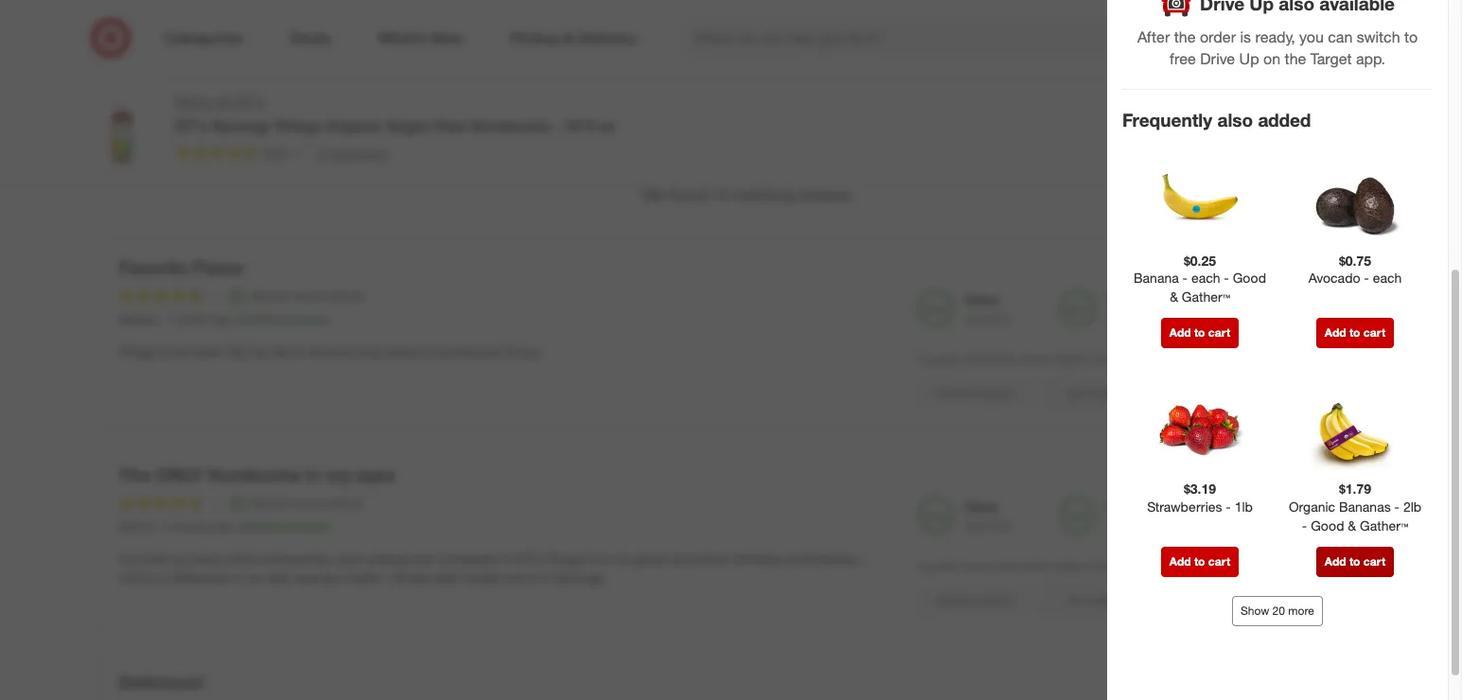 Task type: locate. For each thing, give the bounding box(es) containing it.
2 marked from the top
[[937, 593, 975, 607]]

reported
[[1281, 385, 1340, 404]]

1 vertical spatial recommend
[[291, 495, 363, 511]]

1lb
[[1235, 499, 1253, 515]]

1 horizontal spatial i
[[861, 551, 864, 567]]

bananas
[[1339, 499, 1391, 515]]

3 questions link
[[308, 143, 388, 164]]

out inside taste out of 5
[[1107, 310, 1126, 326]]

0 vertical spatial a
[[724, 43, 731, 57]]

guests right 9
[[927, 559, 961, 573]]

$3.19
[[1184, 481, 1216, 497]]

1 marked helpful button from the top
[[918, 378, 1031, 409]]

Verified purchases checkbox
[[1212, 111, 1231, 130]]

a right write
[[724, 43, 731, 57]]

0 vertical spatial purchaser
[[279, 312, 330, 326]]

order
[[1200, 28, 1236, 47]]

1 vertical spatial kombucha
[[208, 464, 300, 485]]

to for $0.75 avocado - each
[[1350, 326, 1361, 340]]

my left 'eyes'
[[326, 464, 351, 485]]

- up report review
[[1302, 518, 1308, 534]]

add to cart button
[[1161, 318, 1239, 349], [1316, 318, 1394, 349], [1161, 547, 1239, 577], [1316, 547, 1394, 577]]

and down 'kombuchas,'
[[295, 570, 318, 586]]

search
[[1141, 30, 1187, 49]]

each for $0.75
[[1373, 270, 1402, 286]]

this
[[997, 352, 1015, 366], [997, 559, 1015, 573]]

purchaser for favorite flavor
[[279, 312, 330, 326]]

cart down 'strawberries'
[[1209, 555, 1231, 569]]

good inside $0.25 banana - each - good & gather™
[[1233, 270, 1266, 286]]

1 so from the left
[[172, 551, 186, 567]]

2lb
[[1404, 499, 1422, 515]]

to for $1.79 organic bananas - 2lb - good & gather™
[[1350, 555, 1361, 569]]

2 recommend from the top
[[291, 495, 363, 511]]

to
[[1405, 28, 1418, 47], [1194, 326, 1205, 340], [1350, 326, 1361, 340], [501, 551, 513, 567], [1194, 555, 1205, 569], [1350, 555, 1361, 569]]

0 vertical spatial value
[[965, 291, 999, 307]]

0 vertical spatial guests
[[927, 352, 961, 366]]

verified for flavor
[[237, 312, 275, 326]]

0 horizontal spatial a
[[159, 570, 166, 586]]

marked helpful button for the only kombucha in my eyes
[[918, 586, 1031, 616]]

to right switch
[[1405, 28, 1418, 47]]

0 vertical spatial not
[[1068, 386, 1086, 400]]

not helpful button down 9 guests found this review helpful. did you?
[[1039, 586, 1152, 616]]

this right 9
[[997, 559, 1015, 573]]

0 vertical spatial ago
[[213, 312, 231, 326]]

so right tried on the left bottom of the page
[[172, 551, 186, 567]]

to down $1.79 organic bananas - 2lb - good & gather™
[[1350, 555, 1361, 569]]

the left best.
[[174, 343, 193, 360]]

9
[[918, 559, 924, 573]]

2 would from the top
[[250, 495, 288, 511]]

$0.25
[[1184, 253, 1216, 269]]

1 not from the top
[[1068, 386, 1086, 400]]

each
[[1192, 270, 1221, 286], [1373, 270, 1402, 286], [434, 570, 462, 586]]

not
[[1068, 386, 1086, 400], [1068, 593, 1086, 607]]

add to cart button down 'strawberries'
[[1161, 547, 1239, 577]]

this right 2 at the right bottom of page
[[997, 352, 1015, 366]]

good left the avocado
[[1233, 270, 1266, 286]]

- inside $0.75 avocado - each
[[1364, 270, 1370, 286]]

skin
[[268, 570, 292, 586]]

kombucha
[[438, 343, 500, 360]]

0 vertical spatial value out of 5
[[965, 291, 1010, 326]]

each right the avocado
[[1373, 270, 1402, 286]]

flavor
[[272, 343, 304, 360]]

of down banana
[[1130, 310, 1141, 326]]

1 vertical spatial ago
[[214, 519, 232, 533]]

2 this from the top
[[997, 559, 1015, 573]]

up
[[1240, 49, 1260, 68]]

1 value out of 5 from the top
[[965, 291, 1010, 326]]

did for favorite flavor
[[1093, 352, 1111, 366]]

1 you? from the top
[[1114, 352, 1138, 366]]

0 vertical spatial not helpful
[[1068, 386, 1123, 400]]

1 vertical spatial organic
[[1289, 499, 1336, 515]]

1 vertical spatial value out of 5
[[965, 498, 1010, 533]]

2 not helpful button from the top
[[1039, 586, 1152, 616]]

2 vertical spatial 4
[[542, 570, 550, 586]]

after
[[1138, 28, 1170, 47]]

marked for the only kombucha in my eyes
[[937, 593, 975, 607]]

1 marked from the top
[[937, 386, 975, 400]]

marked helpful button down 9 guests found this review helpful. did you?
[[918, 586, 1031, 616]]

0 horizontal spatial good
[[1233, 270, 1266, 286]]

0 vertical spatial marked helpful
[[937, 386, 1012, 400]]

What can we help you find? suggestions appear below search field
[[683, 17, 1154, 59]]

in down the "other"
[[233, 570, 243, 586]]

2 marked helpful from the top
[[937, 593, 1012, 607]]

report
[[1245, 592, 1292, 611]]

4 down gt's
[[542, 570, 550, 586]]

& inside $1.79 organic bananas - 2lb - good & gather™
[[1348, 518, 1357, 534]]

2 vertical spatial is
[[603, 551, 612, 567]]

value out of 5 up "2 guests found this review helpful. did you?" at the bottom
[[965, 291, 1010, 326]]

0 vertical spatial would recommend
[[250, 288, 363, 304]]

0 horizontal spatial is
[[161, 343, 170, 360]]

2 horizontal spatial each
[[1373, 270, 1402, 286]]

0 vertical spatial verified
[[1238, 111, 1289, 130]]

2 guests from the top
[[927, 559, 961, 573]]

gather™ down "$0.25"
[[1182, 289, 1230, 305]]

2 helpful. from the top
[[1054, 559, 1090, 573]]

add to cart down 'strawberries'
[[1170, 555, 1231, 569]]

1 vertical spatial &
[[1348, 518, 1357, 534]]

1 vertical spatial guests
[[927, 559, 961, 573]]

gt's down shop
[[175, 116, 207, 135]]

add right taste out of 5
[[1170, 326, 1191, 340]]

free
[[1170, 49, 1196, 68]]

a inside the write a review button
[[724, 43, 731, 57]]

cart for avocado
[[1364, 326, 1386, 340]]

add to cart down the avocado
[[1325, 326, 1386, 340]]

trilogy is the best. my fav flavor and the only brand of kombucha i'll buy.
[[119, 343, 542, 360]]

good down bananas
[[1311, 518, 1345, 534]]

add for strawberries
[[1170, 555, 1191, 569]]

1 horizontal spatial &
[[1348, 518, 1357, 534]]

matching
[[732, 186, 795, 205]]

recommend for favorite flavor
[[291, 288, 363, 304]]

1 vertical spatial would
[[250, 495, 288, 511]]

organic left bananas
[[1289, 499, 1336, 515]]

a down tried on the left bottom of the page
[[159, 570, 166, 586]]

1 would recommend from the top
[[250, 288, 363, 304]]

1 value from the top
[[965, 291, 999, 307]]

0 vertical spatial good
[[1233, 270, 1266, 286]]

i
[[861, 551, 864, 567], [387, 570, 391, 586]]

taste down banana
[[1107, 291, 1140, 307]]

1 marked helpful from the top
[[937, 386, 1012, 400]]

0 horizontal spatial organic
[[326, 116, 383, 135]]

1 not helpful button from the top
[[1039, 378, 1152, 409]]

2 vertical spatial verified
[[239, 519, 277, 533]]

value up "2 guests found this review helpful. did you?" at the bottom
[[965, 291, 999, 307]]

did
[[1093, 352, 1111, 366], [1093, 559, 1111, 573]]

cart for banana
[[1209, 326, 1231, 340]]

add to cart for strawberries
[[1170, 555, 1231, 569]]

add to cart button for banana
[[1161, 318, 1239, 349]]

1 vertical spatial a
[[159, 570, 166, 586]]

each inside $0.75 avocado - each
[[1373, 270, 1402, 286]]

is right it at bottom left
[[603, 551, 612, 567]]

1 did from the top
[[1093, 352, 1111, 366]]

, up the "other"
[[232, 519, 235, 533]]

add to cart button down the avocado
[[1316, 318, 1394, 349]]

guests right 2 at the right bottom of page
[[927, 352, 961, 366]]

- inside shop all gt's gt's synergy trilogy organic vegan raw kombucha - 16 fl oz
[[553, 116, 559, 135]]

2 value from the top
[[965, 498, 999, 515]]

of down quality
[[1130, 517, 1141, 533]]

0 vertical spatial gather™
[[1182, 289, 1230, 305]]

taste inside taste out of 5
[[1107, 291, 1140, 307]]

each inside $0.25 banana - each - good & gather™
[[1192, 270, 1221, 286]]

2 horizontal spatial is
[[1240, 28, 1251, 47]]

0 vertical spatial gt's
[[234, 92, 265, 111]]

2 not helpful from the top
[[1068, 593, 1123, 607]]

value for favorite flavor
[[965, 291, 999, 307]]

you? down the quality out of 5
[[1114, 559, 1138, 573]]

1 vertical spatial taste
[[1249, 498, 1282, 515]]

- down "$0.25"
[[1183, 270, 1188, 286]]

- left 1lb
[[1226, 499, 1231, 515]]

1 helpful. from the top
[[1054, 352, 1090, 366]]

would recommend
[[250, 288, 363, 304], [250, 495, 363, 511]]

verified for only
[[239, 519, 277, 533]]

review inside button
[[734, 43, 769, 57]]

not helpful down "2 guests found this review helpful. did you?" at the bottom
[[1068, 386, 1123, 400]]

$0.25 banana - each - good & gather™
[[1134, 253, 1266, 305]]

0 vertical spatial helpful.
[[1054, 352, 1090, 366]]

cart down $0.25 banana - each - good & gather™
[[1209, 326, 1231, 340]]

0 vertical spatial ,
[[231, 312, 234, 326]]

1 vertical spatial marked
[[937, 593, 975, 607]]

0 vertical spatial kombucha
[[471, 116, 549, 135]]

4 left star
[[552, 122, 559, 136]]

1 horizontal spatial organic
[[1289, 499, 1336, 515]]

purchaser up 'kombuchas,'
[[280, 519, 331, 533]]

1 vertical spatial would recommend
[[250, 495, 363, 511]]

1 would from the top
[[250, 288, 288, 304]]

frequently also added
[[1123, 109, 1311, 131]]

marked helpful
[[937, 386, 1012, 400], [937, 593, 1012, 607]]

4 left months
[[163, 519, 170, 533]]

many
[[190, 551, 222, 567]]

in left 'eyes'
[[305, 464, 321, 485]]

value up 9 guests found this review helpful. did you?
[[965, 498, 999, 515]]

ounce
[[1220, 111, 1257, 127]]

a
[[724, 43, 731, 57], [159, 570, 166, 586]]

0 vertical spatial recommend
[[291, 288, 363, 304]]

1 vertical spatial purchaser
[[280, 519, 331, 533]]

1 vertical spatial good
[[1311, 518, 1345, 534]]

0 vertical spatial &
[[1170, 289, 1178, 305]]

2 you? from the top
[[1114, 559, 1138, 573]]

1 horizontal spatial each
[[1192, 270, 1221, 286]]

would up the maddie - 1 month ago , verified purchaser
[[250, 288, 288, 304]]

gt's
[[516, 551, 542, 567]]

not helpful button for favorite flavor
[[1039, 378, 1152, 409]]

value out of 5 up 9 guests found this review helpful. did you?
[[965, 498, 1010, 533]]

helpful
[[978, 386, 1012, 400], [1089, 386, 1123, 400], [978, 593, 1012, 607], [1089, 593, 1123, 607]]

out inside the quality out of 5
[[1107, 517, 1126, 533]]

0 vertical spatial trilogy
[[274, 116, 321, 135]]

marked for favorite flavor
[[937, 386, 975, 400]]

this for the only kombucha in my eyes
[[997, 559, 1015, 573]]

notice
[[119, 570, 155, 586]]

2 not from the top
[[1068, 593, 1086, 607]]

1 vertical spatial found
[[964, 352, 993, 366]]

not helpful button down "2 guests found this review helpful. did you?" at the bottom
[[1039, 378, 1152, 409]]

favorite
[[119, 257, 187, 278]]

1 horizontal spatial 4
[[542, 570, 550, 586]]

gather™ down bananas
[[1360, 518, 1409, 534]]

star
[[562, 122, 581, 136]]

1 vertical spatial value
[[965, 498, 999, 515]]

banana - each - good & gather™ image
[[1153, 154, 1248, 249]]

gather™
[[1182, 289, 1230, 305], [1360, 518, 1409, 534]]

recommend up trilogy is the best. my fav flavor and the only brand of kombucha i'll buy.
[[291, 288, 363, 304]]

add to cart button for strawberries
[[1161, 547, 1239, 577]]

found right 2 at the right bottom of page
[[964, 352, 993, 366]]

1 vertical spatial is
[[161, 343, 170, 360]]

my down the "other"
[[247, 570, 264, 586]]

0 vertical spatial 4
[[552, 122, 559, 136]]

trilogy down "maddie"
[[119, 343, 157, 360]]

target
[[1311, 49, 1352, 68]]

guests for the only kombucha in my eyes
[[927, 559, 961, 573]]

not helpful down 9 guests found this review helpful. did you?
[[1068, 593, 1123, 607]]

my
[[326, 464, 351, 485], [247, 570, 264, 586]]

- left 2lb
[[1395, 499, 1400, 515]]

purchaser up flavor
[[279, 312, 330, 326]]

0 vertical spatial you?
[[1114, 352, 1138, 366]]

, up 'my'
[[231, 312, 234, 326]]

maddie
[[119, 312, 157, 326]]

0 horizontal spatial &
[[1170, 289, 1178, 305]]

kombucha left 4 star
[[471, 116, 549, 135]]

$0.26
[[1155, 111, 1187, 127]]

1 horizontal spatial is
[[603, 551, 612, 567]]

ago right month
[[213, 312, 231, 326]]

3 questions
[[317, 145, 388, 161]]

add to cart for avocado
[[1325, 326, 1386, 340]]

1 vertical spatial did
[[1093, 559, 1111, 573]]

-
[[553, 116, 559, 135], [1183, 270, 1188, 286], [1224, 270, 1229, 286], [1364, 270, 1370, 286], [160, 312, 165, 326], [1226, 499, 1231, 515], [1395, 499, 1400, 515], [1302, 518, 1308, 534], [156, 519, 160, 533]]

i down nothing on the left of the page
[[387, 570, 391, 586]]

gather™ inside $0.25 banana - each - good & gather™
[[1182, 289, 1230, 305]]

organic
[[326, 116, 383, 135], [1289, 499, 1336, 515]]

0 vertical spatial marked helpful button
[[918, 378, 1031, 409]]

not down "2 guests found this review helpful. did you?" at the bottom
[[1068, 386, 1086, 400]]

1 horizontal spatial my
[[326, 464, 351, 485]]

1 horizontal spatial kombucha
[[471, 116, 549, 135]]

0 vertical spatial organic
[[326, 116, 383, 135]]

2 guests found this review helpful. did you?
[[918, 352, 1138, 366]]

0 vertical spatial i
[[861, 551, 864, 567]]

add down 'strawberries'
[[1170, 555, 1191, 569]]

2 vertical spatial found
[[964, 559, 993, 573]]

1 vertical spatial this
[[997, 559, 1015, 573]]

& inside $0.25 banana - each - good & gather™
[[1170, 289, 1178, 305]]

0 horizontal spatial taste
[[1107, 291, 1140, 307]]

organic inside $1.79 organic bananas - 2lb - good & gather™
[[1289, 499, 1336, 515]]

1 horizontal spatial good
[[1311, 518, 1345, 534]]

review
[[734, 43, 769, 57], [1018, 352, 1051, 366], [1018, 559, 1051, 573], [1296, 592, 1340, 611]]

5 down banana
[[1145, 310, 1152, 326]]

servings.
[[553, 570, 606, 586]]

1 vertical spatial ,
[[232, 519, 235, 533]]

difference
[[170, 570, 229, 586]]

5 up 9 guests found this review helpful. did you?
[[1003, 517, 1010, 533]]

fl
[[585, 116, 594, 135]]

1 not helpful from the top
[[1068, 386, 1123, 400]]

$4.19 ( $0.26 /fluid ounce )
[[1115, 111, 1261, 127]]

marked helpful down "2 guests found this review helpful. did you?" at the bottom
[[937, 386, 1012, 400]]

not down 9 guests found this review helpful. did you?
[[1068, 593, 1086, 607]]

2 would recommend from the top
[[250, 495, 363, 511]]

1 vertical spatial marked helpful
[[937, 593, 1012, 607]]

cart down $0.75 avocado - each at right
[[1364, 326, 1386, 340]]

0 vertical spatial taste
[[1107, 291, 1140, 307]]

1 this from the top
[[997, 352, 1015, 366]]

2 did from the top
[[1093, 559, 1111, 573]]

0 vertical spatial not helpful button
[[1039, 378, 1152, 409]]

1 vertical spatial marked helpful button
[[918, 586, 1031, 616]]

1 horizontal spatial so
[[616, 551, 630, 567]]

you
[[1300, 28, 1324, 47]]

else
[[410, 551, 434, 567]]

1 vertical spatial not helpful button
[[1039, 586, 1152, 616]]

0 vertical spatial would
[[250, 288, 288, 304]]

0 horizontal spatial i
[[387, 570, 391, 586]]

kombucha up slg213 - 4 months ago , verified purchaser
[[208, 464, 300, 485]]

is down 1
[[161, 343, 170, 360]]

1 guests from the top
[[927, 352, 961, 366]]

marked helpful button for favorite flavor
[[918, 378, 1031, 409]]

each down compares
[[434, 570, 462, 586]]

0 horizontal spatial in
[[233, 570, 243, 586]]

5
[[1003, 310, 1010, 326], [1145, 310, 1152, 326], [1003, 517, 1010, 533], [1145, 517, 1152, 533]]

0 vertical spatial marked
[[937, 386, 975, 400]]

add to cart button down $0.25 banana - each - good & gather™
[[1161, 318, 1239, 349]]

i right consistently,
[[861, 551, 864, 567]]

taste right 'strawberries'
[[1249, 498, 1282, 515]]

and left when
[[671, 551, 694, 567]]

4 inside i've tried so many other kombuchas, and nothing else compares to gt's trilogy! it is so good, and when drinking consistently, i notice a difference in my skin and gut health. i divide each bottle into 3-4 servings.
[[542, 570, 550, 586]]

0 horizontal spatial so
[[172, 551, 186, 567]]

not helpful for the only kombucha in my eyes
[[1068, 593, 1123, 607]]

, for flavor
[[231, 312, 234, 326]]

0 horizontal spatial each
[[434, 570, 462, 586]]

to inside i've tried so many other kombuchas, and nothing else compares to gt's trilogy! it is so good, and when drinking consistently, i notice a difference in my skin and gut health. i divide each bottle into 3-4 servings.
[[501, 551, 513, 567]]

1 recommend from the top
[[291, 288, 363, 304]]

helpful.
[[1054, 352, 1090, 366], [1054, 559, 1090, 573]]

this for favorite flavor
[[997, 352, 1015, 366]]

you? for favorite flavor
[[1114, 352, 1138, 366]]

not helpful button
[[1039, 378, 1152, 409], [1039, 586, 1152, 616]]

marked down "2 guests found this review helpful. did you?" at the bottom
[[937, 386, 975, 400]]

1 horizontal spatial gather™
[[1360, 518, 1409, 534]]

after the order is ready, you can switch to free drive up on the target app.
[[1138, 28, 1418, 68]]

gather™ inside $1.79 organic bananas - 2lb - good & gather™
[[1360, 518, 1409, 534]]

0 vertical spatial is
[[1240, 28, 1251, 47]]

each down "$0.25"
[[1192, 270, 1221, 286]]

is up up
[[1240, 28, 1251, 47]]

ago
[[213, 312, 231, 326], [214, 519, 232, 533]]

you? for the only kombucha in my eyes
[[1114, 559, 1138, 573]]

1 vertical spatial gather™
[[1360, 518, 1409, 534]]

1 vertical spatial 4
[[163, 519, 170, 533]]

)
[[1257, 111, 1261, 127]]

the left only
[[334, 343, 353, 360]]

to down $0.25 banana - each - good & gather™
[[1194, 326, 1205, 340]]

value out of 5 for the only kombucha in my eyes
[[965, 498, 1010, 533]]

- right slg213
[[156, 519, 160, 533]]

slg213 - 4 months ago , verified purchaser
[[119, 519, 331, 533]]

1 vertical spatial helpful.
[[1054, 559, 1090, 573]]

best.
[[196, 343, 226, 360]]

recommend
[[291, 288, 363, 304], [291, 495, 363, 511]]

found for favorite flavor
[[964, 352, 993, 366]]

2 marked helpful button from the top
[[918, 586, 1031, 616]]

1 vertical spatial verified
[[237, 312, 275, 326]]

1 vertical spatial in
[[233, 570, 243, 586]]

cart for organic
[[1364, 555, 1386, 569]]

we found 13 matching reviews
[[642, 186, 850, 205]]

1 vertical spatial not
[[1068, 593, 1086, 607]]

taste
[[1107, 291, 1140, 307], [1249, 498, 1282, 515]]

1 vertical spatial you?
[[1114, 559, 1138, 573]]

1 vertical spatial my
[[247, 570, 264, 586]]

& down banana
[[1170, 289, 1178, 305]]

2 value out of 5 from the top
[[965, 498, 1010, 533]]

would recommend for favorite flavor
[[250, 288, 363, 304]]

0 horizontal spatial my
[[247, 570, 264, 586]]

taste for taste
[[1249, 498, 1282, 515]]

1 horizontal spatial a
[[724, 43, 731, 57]]

0 horizontal spatial kombucha
[[208, 464, 300, 485]]

1 vertical spatial i
[[387, 570, 391, 586]]

1 vertical spatial not helpful
[[1068, 593, 1123, 607]]

add
[[1170, 326, 1191, 340], [1325, 326, 1347, 340], [1170, 555, 1191, 569], [1325, 555, 1347, 569]]

& down bananas
[[1348, 518, 1357, 534]]

add down $1.79 organic bananas - 2lb - good & gather™
[[1325, 555, 1347, 569]]

banana
[[1134, 270, 1179, 286]]

would down the only kombucha in my eyes
[[250, 495, 288, 511]]

,
[[231, 312, 234, 326], [232, 519, 235, 533]]

add to cart for banana
[[1170, 326, 1231, 340]]

to inside after the order is ready, you can switch to free drive up on the target app.
[[1405, 28, 1418, 47]]

found left 13
[[668, 186, 707, 205]]

is inside i've tried so many other kombuchas, and nothing else compares to gt's trilogy! it is so good, and when drinking consistently, i notice a difference in my skin and gut health. i divide each bottle into 3-4 servings.
[[603, 551, 612, 567]]

so left good, in the left bottom of the page
[[616, 551, 630, 567]]

cart for strawberries
[[1209, 555, 1231, 569]]

you? down taste out of 5
[[1114, 352, 1138, 366]]

to for $3.19 strawberries - 1lb
[[1194, 555, 1205, 569]]

write
[[693, 43, 721, 57]]

found right 9
[[964, 559, 993, 573]]

organic up 3 questions
[[326, 116, 383, 135]]

4 inside button
[[552, 122, 559, 136]]

0 horizontal spatial gather™
[[1182, 289, 1230, 305]]

guests
[[927, 352, 961, 366], [927, 559, 961, 573]]

- down $0.75
[[1364, 270, 1370, 286]]

- left 1
[[160, 312, 165, 326]]

add to cart down $0.25 banana - each - good & gather™
[[1170, 326, 1231, 340]]

recommend down 'eyes'
[[291, 495, 363, 511]]

and
[[308, 343, 330, 360], [336, 551, 359, 567], [671, 551, 694, 567], [295, 570, 318, 586]]



Task type: describe. For each thing, give the bounding box(es) containing it.
found for the only kombucha in my eyes
[[964, 559, 993, 573]]

ago for flavor
[[213, 312, 231, 326]]

strawberries
[[1147, 499, 1222, 515]]

not helpful for favorite flavor
[[1068, 386, 1123, 400]]

tried
[[141, 551, 169, 567]]

nothing
[[362, 551, 407, 567]]

good inside $1.79 organic bananas - 2lb - good & gather™
[[1311, 518, 1345, 534]]

consistently,
[[784, 551, 857, 567]]

report review
[[1245, 592, 1340, 611]]

not for the only kombucha in my eyes
[[1068, 593, 1086, 607]]

only
[[156, 464, 203, 485]]

trilogy inside shop all gt's gt's synergy trilogy organic vegan raw kombucha - 16 fl oz
[[274, 116, 321, 135]]

the only kombucha in my eyes
[[119, 464, 395, 485]]

value out of 5 for favorite flavor
[[965, 291, 1010, 326]]

verified purchases
[[1238, 111, 1364, 130]]

reviews
[[799, 186, 850, 205]]

value for the only kombucha in my eyes
[[965, 498, 999, 515]]

app.
[[1356, 49, 1386, 68]]

vegan
[[387, 116, 431, 135]]

would recommend for the only kombucha in my eyes
[[250, 495, 363, 511]]

1 horizontal spatial gt's
[[234, 92, 265, 111]]

would for only
[[250, 495, 288, 511]]

raw
[[435, 116, 467, 135]]

on
[[1264, 49, 1281, 68]]

0 vertical spatial in
[[305, 464, 321, 485]]

drive
[[1201, 49, 1235, 68]]

add to cart for organic
[[1325, 555, 1386, 569]]

the up the free at the top right of the page
[[1174, 28, 1196, 47]]

months
[[173, 519, 211, 533]]

a inside i've tried so many other kombuchas, and nothing else compares to gt's trilogy! it is so good, and when drinking consistently, i notice a difference in my skin and gut health. i divide each bottle into 3-4 servings.
[[159, 570, 166, 586]]

5 up "2 guests found this review helpful. did you?" at the bottom
[[1003, 310, 1010, 326]]

is inside after the order is ready, you can switch to free drive up on the target app.
[[1240, 28, 1251, 47]]

and up gut
[[336, 551, 359, 567]]

purchaser for the only kombucha in my eyes
[[280, 519, 331, 533]]

marked helpful for the only kombucha in my eyes
[[937, 593, 1012, 607]]

fav
[[251, 343, 269, 360]]

of up 9 guests found this review helpful. did you?
[[988, 517, 999, 533]]

oz
[[598, 116, 615, 135]]

, for only
[[232, 519, 235, 533]]

of inside the quality out of 5
[[1130, 517, 1141, 533]]

brand
[[385, 343, 419, 360]]

review inside button
[[1296, 592, 1340, 611]]

buy.
[[519, 343, 542, 360]]

(
[[1151, 111, 1155, 127]]

maddie - 1 month ago , verified purchaser
[[119, 312, 330, 326]]

synergy
[[211, 116, 270, 135]]

0 horizontal spatial gt's
[[175, 116, 207, 135]]

to for $0.25 banana - each - good & gather™
[[1194, 326, 1205, 340]]

9 guests found this review helpful. did you?
[[918, 559, 1138, 573]]

kombucha inside shop all gt's gt's synergy trilogy organic vegan raw kombucha - 16 fl oz
[[471, 116, 549, 135]]

more
[[1289, 604, 1315, 618]]

divide
[[394, 570, 430, 586]]

1 vertical spatial trilogy
[[119, 343, 157, 360]]

of up "2 guests found this review helpful. did you?" at the bottom
[[988, 310, 999, 326]]

would for flavor
[[250, 288, 288, 304]]

slg213
[[119, 519, 152, 533]]

add to cart button for organic
[[1316, 547, 1394, 577]]

$0.75 avocado - each
[[1309, 253, 1402, 286]]

helpful. for favorite flavor
[[1054, 352, 1090, 366]]

20
[[1273, 604, 1285, 618]]

0 vertical spatial found
[[668, 186, 707, 205]]

$1.79
[[1339, 481, 1372, 497]]

flavor
[[192, 257, 244, 278]]

the
[[119, 464, 151, 485]]

in inside i've tried so many other kombuchas, and nothing else compares to gt's trilogy! it is so good, and when drinking consistently, i notice a difference in my skin and gut health. i divide each bottle into 3-4 servings.
[[233, 570, 243, 586]]

i've tried so many other kombuchas, and nothing else compares to gt's trilogy! it is so good, and when drinking consistently, i notice a difference in my skin and gut health. i divide each bottle into 3-4 servings.
[[119, 551, 864, 586]]

add for avocado
[[1325, 326, 1347, 340]]

can
[[1328, 28, 1353, 47]]

2 so from the left
[[616, 551, 630, 567]]

13
[[711, 186, 728, 205]]

2
[[918, 352, 924, 366]]

of inside taste out of 5
[[1130, 310, 1141, 326]]

other
[[226, 551, 257, 567]]

eyes
[[356, 464, 395, 485]]

5 inside taste out of 5
[[1145, 310, 1152, 326]]

into
[[504, 570, 526, 586]]

write a review
[[693, 43, 769, 57]]

5 inside the quality out of 5
[[1145, 517, 1152, 533]]

add to cart button for avocado
[[1316, 318, 1394, 349]]

each for $0.25
[[1192, 270, 1221, 286]]

$3.19 strawberries - 1lb
[[1147, 481, 1253, 515]]

all
[[215, 92, 230, 111]]

only
[[357, 343, 381, 360]]

guests for favorite flavor
[[927, 352, 961, 366]]

ago for only
[[214, 519, 232, 533]]

show
[[1241, 604, 1270, 618]]

recommend for the only kombucha in my eyes
[[291, 495, 363, 511]]

taste for taste out of 5
[[1107, 291, 1140, 307]]

0 horizontal spatial 4
[[163, 519, 170, 533]]

taste out of 5
[[1107, 291, 1152, 326]]

write a review button
[[685, 35, 778, 65]]

strawberries - 1lb image
[[1153, 383, 1248, 477]]

helpful. for the only kombucha in my eyes
[[1054, 559, 1090, 573]]

$4.19
[[1115, 111, 1148, 127]]

when
[[697, 551, 729, 567]]

not for favorite flavor
[[1068, 386, 1086, 400]]

kombuchas,
[[261, 551, 333, 567]]

good,
[[634, 551, 668, 567]]

the right on
[[1285, 49, 1307, 68]]

avocado - each image
[[1308, 154, 1403, 249]]

frequently
[[1123, 109, 1213, 131]]

shop
[[175, 92, 211, 111]]

add for organic
[[1325, 555, 1347, 569]]

switch
[[1357, 28, 1400, 47]]

quality
[[1107, 498, 1152, 515]]

4 star
[[552, 122, 581, 136]]

my inside i've tried so many other kombuchas, and nothing else compares to gt's trilogy! it is so good, and when drinking consistently, i notice a difference in my skin and gut health. i divide each bottle into 3-4 servings.
[[247, 570, 264, 586]]

it
[[591, 551, 599, 567]]

trilogy!
[[546, 551, 588, 567]]

show 20 more button
[[1233, 596, 1323, 626]]

add for banana
[[1170, 326, 1191, 340]]

review reported
[[1228, 385, 1340, 404]]

1
[[168, 312, 174, 326]]

i'll
[[504, 343, 515, 360]]

- inside $3.19 strawberries - 1lb
[[1226, 499, 1231, 515]]

did for the only kombucha in my eyes
[[1093, 559, 1111, 573]]

delicious!
[[119, 671, 203, 693]]

3-
[[530, 570, 542, 586]]

ready,
[[1256, 28, 1295, 47]]

marked helpful for favorite flavor
[[937, 386, 1012, 400]]

report review button
[[1245, 591, 1340, 613]]

gut
[[321, 570, 341, 586]]

purchases
[[1293, 111, 1364, 130]]

questions
[[328, 145, 388, 161]]

each inside i've tried so many other kombuchas, and nothing else compares to gt's trilogy! it is so good, and when drinking consistently, i notice a difference in my skin and gut health. i divide each bottle into 3-4 servings.
[[434, 570, 462, 586]]

organic inside shop all gt's gt's synergy trilogy organic vegan raw kombucha - 16 fl oz
[[326, 116, 383, 135]]

drinking
[[733, 551, 781, 567]]

month
[[177, 312, 210, 326]]

and right flavor
[[308, 343, 330, 360]]

show 20 more
[[1241, 604, 1315, 618]]

added
[[1258, 109, 1311, 131]]

0 vertical spatial my
[[326, 464, 351, 485]]

- right banana
[[1224, 270, 1229, 286]]

shop all gt's gt's synergy trilogy organic vegan raw kombucha - 16 fl oz
[[175, 92, 615, 135]]

not helpful button for the only kombucha in my eyes
[[1039, 586, 1152, 616]]

compares
[[438, 551, 497, 567]]

image of gt's synergy trilogy organic vegan raw kombucha - 16 fl oz image
[[84, 91, 159, 167]]

$1.79 organic bananas - 2lb - good & gather™
[[1289, 481, 1422, 534]]

also
[[1218, 109, 1253, 131]]

organic bananas - 2lb - good & gather™ image
[[1308, 383, 1403, 477]]

of right brand on the left of page
[[423, 343, 434, 360]]



Task type: vqa. For each thing, say whether or not it's contained in the screenshot.


